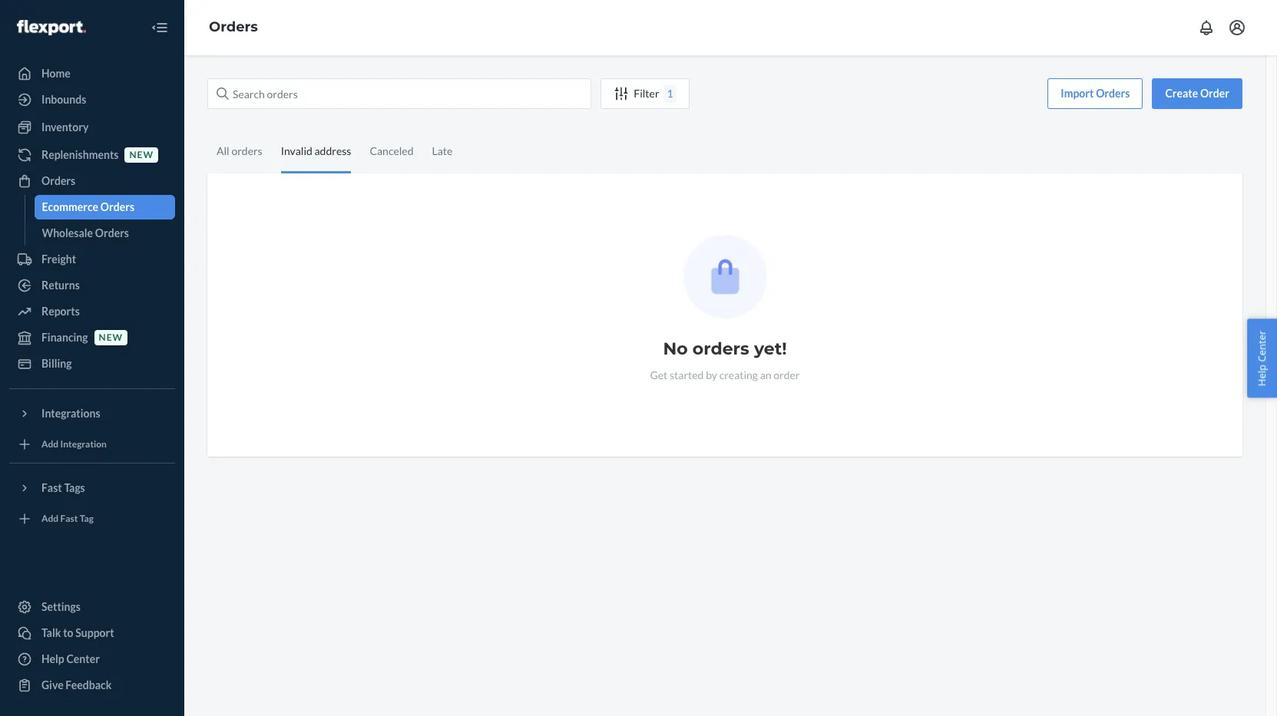 Task type: locate. For each thing, give the bounding box(es) containing it.
by
[[706, 369, 717, 382]]

help center
[[1256, 330, 1269, 386], [41, 653, 100, 666]]

all orders
[[217, 144, 262, 157]]

fast
[[41, 482, 62, 495], [60, 513, 78, 525]]

returns link
[[9, 273, 175, 298]]

2 add from the top
[[41, 513, 59, 525]]

add for add fast tag
[[41, 513, 59, 525]]

1
[[667, 87, 673, 100]]

orders for all
[[232, 144, 262, 157]]

orders up the ecommerce
[[41, 174, 75, 187]]

replenishments
[[41, 148, 119, 161]]

0 vertical spatial add
[[41, 439, 59, 450]]

orders for no
[[693, 339, 750, 360]]

returns
[[41, 279, 80, 292]]

0 vertical spatial new
[[129, 149, 154, 161]]

search image
[[217, 88, 229, 100]]

help center link
[[9, 648, 175, 672]]

new for financing
[[99, 332, 123, 344]]

orders inside wholesale orders link
[[95, 227, 129, 240]]

talk to support button
[[9, 621, 175, 646]]

add fast tag
[[41, 513, 94, 525]]

1 horizontal spatial center
[[1256, 330, 1269, 362]]

1 vertical spatial orders link
[[9, 169, 175, 194]]

financing
[[41, 331, 88, 344]]

0 horizontal spatial help center
[[41, 653, 100, 666]]

new down inventory link
[[129, 149, 154, 161]]

filter 1
[[634, 87, 673, 100]]

support
[[75, 627, 114, 640]]

reports
[[41, 305, 80, 318]]

new down reports 'link'
[[99, 332, 123, 344]]

0 vertical spatial help center
[[1256, 330, 1269, 386]]

0 vertical spatial orders
[[232, 144, 262, 157]]

help center button
[[1248, 319, 1278, 398]]

add down fast tags
[[41, 513, 59, 525]]

1 vertical spatial add
[[41, 513, 59, 525]]

creating
[[720, 369, 758, 382]]

talk
[[41, 627, 61, 640]]

0 vertical spatial fast
[[41, 482, 62, 495]]

orders link
[[209, 19, 258, 35], [9, 169, 175, 194]]

orders
[[209, 19, 258, 35], [1096, 87, 1130, 100], [41, 174, 75, 187], [100, 201, 134, 214], [95, 227, 129, 240]]

get started by creating an order
[[650, 369, 800, 382]]

wholesale
[[42, 227, 93, 240]]

billing
[[41, 357, 72, 370]]

1 horizontal spatial orders link
[[209, 19, 258, 35]]

inbounds
[[41, 93, 86, 106]]

help inside button
[[1256, 365, 1269, 386]]

1 vertical spatial help center
[[41, 653, 100, 666]]

0 horizontal spatial orders
[[232, 144, 262, 157]]

0 horizontal spatial help
[[41, 653, 64, 666]]

0 vertical spatial help
[[1256, 365, 1269, 386]]

inbounds link
[[9, 88, 175, 112]]

orders up search image
[[209, 19, 258, 35]]

0 horizontal spatial center
[[66, 653, 100, 666]]

1 vertical spatial new
[[99, 332, 123, 344]]

talk to support
[[41, 627, 114, 640]]

orders up wholesale orders link
[[100, 201, 134, 214]]

1 add from the top
[[41, 439, 59, 450]]

create
[[1166, 87, 1199, 100]]

add fast tag link
[[9, 507, 175, 532]]

orders up get started by creating an order
[[693, 339, 750, 360]]

invalid address
[[281, 144, 351, 157]]

1 vertical spatial fast
[[60, 513, 78, 525]]

center
[[1256, 330, 1269, 362], [66, 653, 100, 666]]

orders
[[232, 144, 262, 157], [693, 339, 750, 360]]

open notifications image
[[1198, 18, 1216, 37]]

1 vertical spatial help
[[41, 653, 64, 666]]

1 horizontal spatial new
[[129, 149, 154, 161]]

tags
[[64, 482, 85, 495]]

1 vertical spatial orders
[[693, 339, 750, 360]]

no orders yet!
[[663, 339, 787, 360]]

filter
[[634, 87, 660, 100]]

1 horizontal spatial help
[[1256, 365, 1269, 386]]

orders inside the ecommerce orders link
[[100, 201, 134, 214]]

create order link
[[1153, 78, 1243, 109]]

feedback
[[66, 679, 112, 692]]

help
[[1256, 365, 1269, 386], [41, 653, 64, 666]]

orders link up ecommerce orders
[[9, 169, 175, 194]]

add left integration
[[41, 439, 59, 450]]

orders inside import orders button
[[1096, 87, 1130, 100]]

order
[[774, 369, 800, 382]]

add
[[41, 439, 59, 450], [41, 513, 59, 525]]

1 horizontal spatial orders
[[693, 339, 750, 360]]

give
[[41, 679, 63, 692]]

open account menu image
[[1228, 18, 1247, 37]]

fast left tags
[[41, 482, 62, 495]]

Search orders text field
[[207, 78, 592, 109]]

new
[[129, 149, 154, 161], [99, 332, 123, 344]]

orders for wholesale orders
[[95, 227, 129, 240]]

inventory link
[[9, 115, 175, 140]]

add for add integration
[[41, 439, 59, 450]]

flexport logo image
[[17, 20, 86, 35]]

1 horizontal spatial help center
[[1256, 330, 1269, 386]]

orders down the ecommerce orders link at top left
[[95, 227, 129, 240]]

orders right import
[[1096, 87, 1130, 100]]

orders right all
[[232, 144, 262, 157]]

0 vertical spatial center
[[1256, 330, 1269, 362]]

0 horizontal spatial new
[[99, 332, 123, 344]]

orders link up search image
[[209, 19, 258, 35]]

fast left tag
[[60, 513, 78, 525]]



Task type: describe. For each thing, give the bounding box(es) containing it.
import orders
[[1061, 87, 1130, 100]]

reports link
[[9, 300, 175, 324]]

wholesale orders
[[42, 227, 129, 240]]

wholesale orders link
[[34, 221, 175, 246]]

ecommerce orders link
[[34, 195, 175, 220]]

order
[[1201, 87, 1230, 100]]

orders for ecommerce orders
[[100, 201, 134, 214]]

no
[[663, 339, 688, 360]]

home
[[41, 67, 71, 80]]

create order
[[1166, 87, 1230, 100]]

settings
[[41, 601, 81, 614]]

center inside button
[[1256, 330, 1269, 362]]

1 vertical spatial center
[[66, 653, 100, 666]]

close navigation image
[[151, 18, 169, 37]]

add integration
[[41, 439, 107, 450]]

ecommerce
[[42, 201, 98, 214]]

yet!
[[754, 339, 787, 360]]

integrations button
[[9, 402, 175, 426]]

late
[[432, 144, 453, 157]]

all
[[217, 144, 229, 157]]

home link
[[9, 61, 175, 86]]

import orders button
[[1048, 78, 1143, 109]]

help center inside button
[[1256, 330, 1269, 386]]

billing link
[[9, 352, 175, 376]]

integrations
[[41, 407, 100, 420]]

0 vertical spatial orders link
[[209, 19, 258, 35]]

fast inside dropdown button
[[41, 482, 62, 495]]

address
[[315, 144, 351, 157]]

give feedback button
[[9, 674, 175, 698]]

import
[[1061, 87, 1094, 100]]

canceled
[[370, 144, 414, 157]]

0 horizontal spatial orders link
[[9, 169, 175, 194]]

freight link
[[9, 247, 175, 272]]

ecommerce orders
[[42, 201, 134, 214]]

invalid
[[281, 144, 313, 157]]

orders for import orders
[[1096, 87, 1130, 100]]

new for replenishments
[[129, 149, 154, 161]]

give feedback
[[41, 679, 112, 692]]

integration
[[60, 439, 107, 450]]

inventory
[[41, 121, 89, 134]]

fast tags button
[[9, 476, 175, 501]]

get
[[650, 369, 668, 382]]

to
[[63, 627, 73, 640]]

empty list image
[[683, 235, 767, 319]]

settings link
[[9, 595, 175, 620]]

an
[[760, 369, 772, 382]]

fast tags
[[41, 482, 85, 495]]

orders inside orders "link"
[[41, 174, 75, 187]]

started
[[670, 369, 704, 382]]

freight
[[41, 253, 76, 266]]

tag
[[80, 513, 94, 525]]

add integration link
[[9, 432, 175, 457]]



Task type: vqa. For each thing, say whether or not it's contained in the screenshot.
3rd the 0 from the bottom of the page
no



